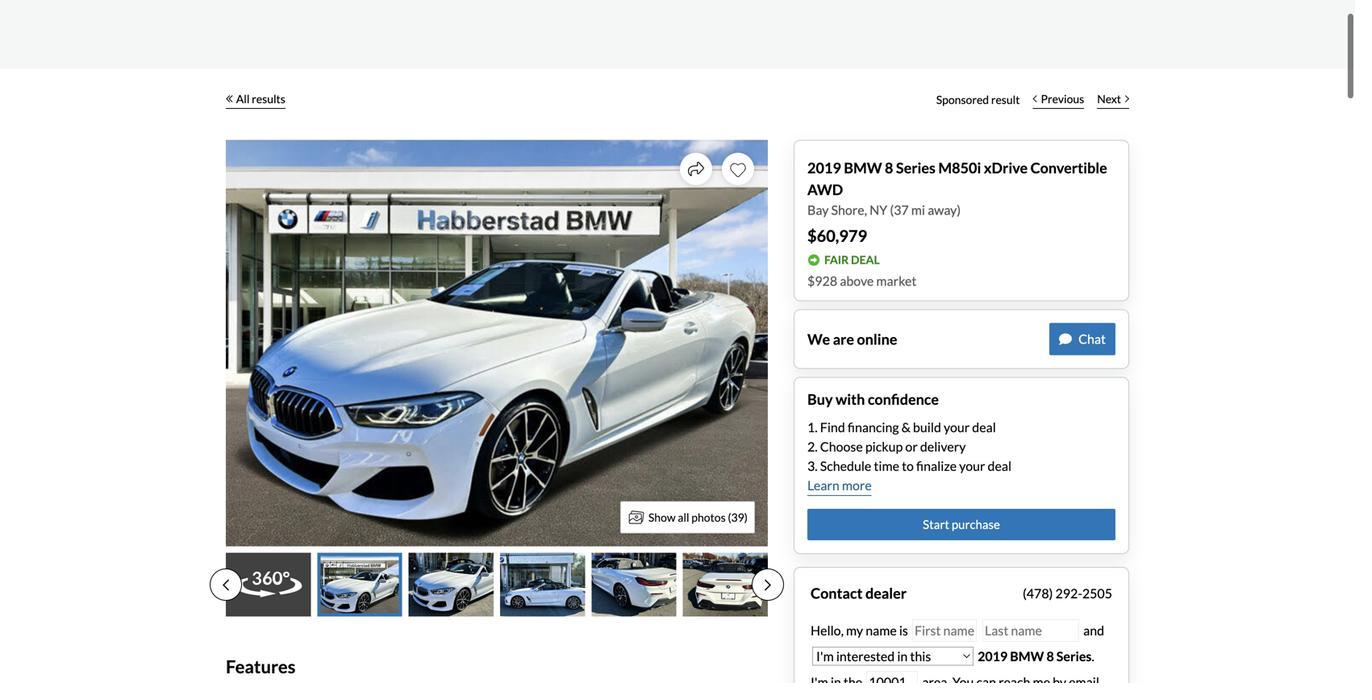 Task type: locate. For each thing, give the bounding box(es) containing it.
series for 2019 bmw 8 series m850i xdrive convertible awd bay shore, ny (37 mi away)
[[896, 159, 936, 177]]

0 vertical spatial series
[[896, 159, 936, 177]]

bmw
[[844, 159, 882, 177], [1010, 649, 1044, 664]]

confidence
[[868, 390, 939, 408]]

prev page image
[[223, 579, 229, 592]]

m850i
[[939, 159, 981, 177]]

deal
[[972, 420, 996, 435], [988, 458, 1012, 474]]

1 horizontal spatial bmw
[[1010, 649, 1044, 664]]

schedule
[[820, 458, 872, 474]]

(478)
[[1023, 586, 1053, 601]]

2019 bmw 8 series
[[978, 649, 1092, 664]]

First name field
[[912, 620, 977, 642]]

deal up purchase
[[988, 458, 1012, 474]]

0 horizontal spatial 8
[[885, 159, 894, 177]]

view vehicle photo 5 image
[[592, 553, 677, 617]]

bmw inside 2019 bmw 8 series m850i xdrive convertible awd bay shore, ny (37 mi away)
[[844, 159, 882, 177]]

your down delivery
[[959, 458, 985, 474]]

buy
[[808, 390, 833, 408]]

1 horizontal spatial 8
[[1047, 649, 1054, 664]]

hello, my name is
[[811, 623, 911, 638]]

is
[[899, 623, 908, 638]]

chevron double left image
[[226, 95, 233, 103]]

all results link
[[226, 82, 286, 117]]

$928
[[808, 273, 838, 289]]

Last name field
[[983, 620, 1080, 642]]

your
[[944, 420, 970, 435], [959, 458, 985, 474]]

8
[[885, 159, 894, 177], [1047, 649, 1054, 664]]

show
[[649, 511, 676, 524]]

2019 for 2019 bmw 8 series m850i xdrive convertible awd bay shore, ny (37 mi away)
[[808, 159, 841, 177]]

2019 up awd
[[808, 159, 841, 177]]

sponsored result
[[936, 93, 1020, 106]]

bmw for 2019 bmw 8 series
[[1010, 649, 1044, 664]]

8 inside 2019 bmw 8 series m850i xdrive convertible awd bay shore, ny (37 mi away)
[[885, 159, 894, 177]]

0 vertical spatial bmw
[[844, 159, 882, 177]]

1 vertical spatial bmw
[[1010, 649, 1044, 664]]

market
[[877, 273, 917, 289]]

view vehicle photo 6 image
[[683, 553, 768, 617]]

dealer
[[866, 585, 907, 602]]

online
[[857, 330, 898, 348]]

8 for 2019 bmw 8 series m850i xdrive convertible awd bay shore, ny (37 mi away)
[[885, 159, 894, 177]]

results
[[252, 92, 286, 106]]

(478) 292-2505
[[1023, 586, 1113, 601]]

.
[[1092, 649, 1095, 664]]

8 down last name field
[[1047, 649, 1054, 664]]

all
[[236, 92, 250, 106]]

view vehicle photo 4 image
[[500, 553, 585, 617]]

ny
[[870, 202, 888, 218]]

1 vertical spatial 8
[[1047, 649, 1054, 664]]

1 vertical spatial deal
[[988, 458, 1012, 474]]

bmw up the shore,
[[844, 159, 882, 177]]

contact
[[811, 585, 863, 602]]

(37
[[890, 202, 909, 218]]

2019 inside 2019 bmw 8 series m850i xdrive convertible awd bay shore, ny (37 mi away)
[[808, 159, 841, 177]]

deal right build on the bottom of the page
[[972, 420, 996, 435]]

0 vertical spatial 8
[[885, 159, 894, 177]]

shore,
[[831, 202, 867, 218]]

series down and
[[1057, 649, 1092, 664]]

above
[[840, 273, 874, 289]]

sponsored
[[936, 93, 989, 106]]

0 horizontal spatial 2019
[[808, 159, 841, 177]]

1 vertical spatial 2019
[[978, 649, 1008, 664]]

tab list
[[210, 553, 784, 617]]

$60,979
[[808, 226, 867, 246]]

1 vertical spatial series
[[1057, 649, 1092, 664]]

all
[[678, 511, 689, 524]]

1 horizontal spatial 2019
[[978, 649, 1008, 664]]

name
[[866, 623, 897, 638]]

time
[[874, 458, 900, 474]]

series
[[896, 159, 936, 177], [1057, 649, 1092, 664]]

2019 down last name field
[[978, 649, 1008, 664]]

contact dealer
[[811, 585, 907, 602]]

to
[[902, 458, 914, 474]]

8 up (37
[[885, 159, 894, 177]]

your up delivery
[[944, 420, 970, 435]]

previous
[[1041, 92, 1085, 106]]

2019
[[808, 159, 841, 177], [978, 649, 1008, 664]]

series inside 2019 bmw 8 series m850i xdrive convertible awd bay shore, ny (37 mi away)
[[896, 159, 936, 177]]

0 horizontal spatial series
[[896, 159, 936, 177]]

show all photos (39)
[[649, 511, 748, 524]]

series up mi
[[896, 159, 936, 177]]

comment image
[[1059, 333, 1072, 346]]

i'm
[[811, 674, 828, 683]]

all results
[[236, 92, 286, 106]]

1 horizontal spatial series
[[1057, 649, 1092, 664]]

0 horizontal spatial bmw
[[844, 159, 882, 177]]

0 vertical spatial 2019
[[808, 159, 841, 177]]

bmw down last name field
[[1010, 649, 1044, 664]]



Task type: describe. For each thing, give the bounding box(es) containing it.
. i'm in the
[[811, 649, 1095, 683]]

2019 for 2019 bmw 8 series
[[978, 649, 1008, 664]]

find financing & build your deal choose pickup or delivery schedule time to finalize your deal learn more
[[808, 420, 1012, 493]]

next
[[1097, 92, 1121, 106]]

series for 2019 bmw 8 series
[[1057, 649, 1092, 664]]

chat button
[[1050, 323, 1116, 355]]

$928 above market
[[808, 273, 917, 289]]

Zip code field
[[867, 671, 918, 683]]

(39)
[[728, 511, 748, 524]]

or
[[906, 439, 918, 455]]

finalize
[[917, 458, 957, 474]]

more
[[842, 478, 872, 493]]

8 for 2019 bmw 8 series
[[1047, 649, 1054, 664]]

deal
[[851, 253, 880, 267]]

share image
[[688, 161, 704, 177]]

mi
[[912, 202, 925, 218]]

start purchase
[[923, 517, 1000, 532]]

chevron left image
[[1033, 95, 1037, 103]]

result
[[991, 93, 1020, 106]]

0 vertical spatial your
[[944, 420, 970, 435]]

the
[[844, 674, 863, 683]]

awd
[[808, 181, 843, 198]]

we are online
[[808, 330, 898, 348]]

start
[[923, 517, 950, 532]]

learn more link
[[808, 476, 872, 496]]

pickup
[[866, 439, 903, 455]]

fair deal
[[825, 253, 880, 267]]

convertible
[[1031, 159, 1108, 177]]

and
[[1081, 623, 1105, 638]]

show all photos (39) link
[[620, 501, 755, 534]]

are
[[833, 330, 854, 348]]

chevron right image
[[1125, 95, 1130, 103]]

next link
[[1091, 82, 1136, 117]]

2019 bmw 8 series m850i xdrive convertible awd bay shore, ny (37 mi away)
[[808, 159, 1108, 218]]

features
[[226, 656, 296, 677]]

delivery
[[920, 439, 966, 455]]

chat
[[1079, 331, 1106, 347]]

view vehicle photo 1 image
[[226, 553, 311, 617]]

in
[[831, 674, 841, 683]]

choose
[[820, 439, 863, 455]]

hello,
[[811, 623, 844, 638]]

buy with confidence
[[808, 390, 939, 408]]

purchase
[[952, 517, 1000, 532]]

build
[[913, 420, 941, 435]]

start purchase button
[[808, 509, 1116, 540]]

find
[[820, 420, 845, 435]]

my
[[846, 623, 863, 638]]

vehicle full photo image
[[226, 140, 768, 547]]

next page image
[[765, 579, 771, 592]]

1 vertical spatial your
[[959, 458, 985, 474]]

financing
[[848, 420, 899, 435]]

away)
[[928, 202, 961, 218]]

view vehicle photo 3 image
[[409, 553, 494, 617]]

292-
[[1056, 586, 1083, 601]]

learn
[[808, 478, 840, 493]]

photos
[[692, 511, 726, 524]]

&
[[902, 420, 911, 435]]

with
[[836, 390, 865, 408]]

we
[[808, 330, 830, 348]]

bmw for 2019 bmw 8 series m850i xdrive convertible awd bay shore, ny (37 mi away)
[[844, 159, 882, 177]]

view vehicle photo 2 image
[[317, 553, 402, 617]]

xdrive
[[984, 159, 1028, 177]]

2505
[[1083, 586, 1113, 601]]

bay
[[808, 202, 829, 218]]

previous link
[[1027, 82, 1091, 117]]

fair
[[825, 253, 849, 267]]

0 vertical spatial deal
[[972, 420, 996, 435]]



Task type: vqa. For each thing, say whether or not it's contained in the screenshot.
View vehicle photo 1
yes



